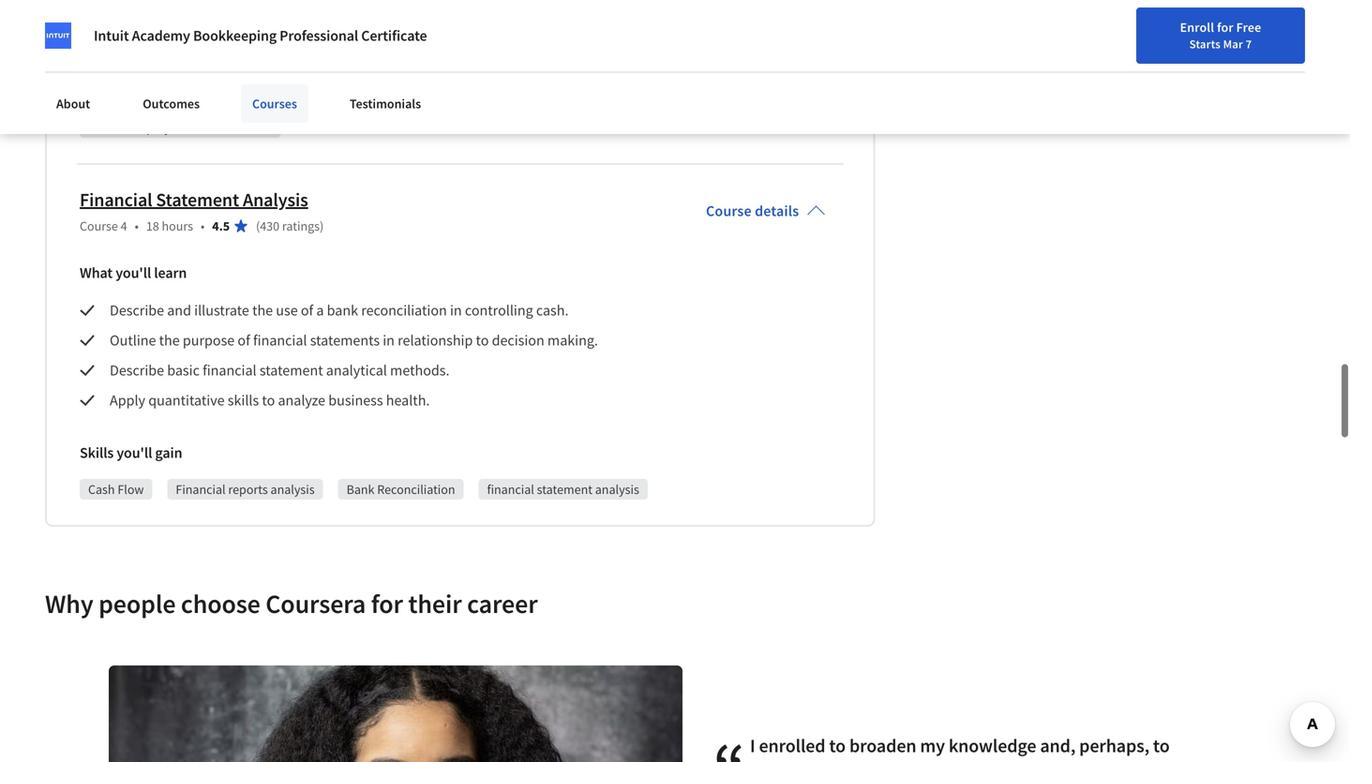 Task type: describe. For each thing, give the bounding box(es) containing it.
course details
[[706, 202, 800, 221]]

enroll for free starts mar 7
[[1181, 19, 1262, 52]]

financial for financial statement analysis
[[80, 188, 152, 212]]

)
[[320, 218, 324, 235]]

reconciliation
[[361, 301, 447, 320]]

financial reports analysis
[[176, 481, 315, 498]]

and right 'liabilities'
[[319, 84, 340, 101]]

log in
[[1218, 22, 1251, 38]]

0 vertical spatial in
[[450, 301, 462, 320]]

gain
[[155, 444, 182, 463]]

cash
[[88, 481, 115, 498]]

outcomes
[[143, 95, 200, 112]]

join for free
[[1268, 24, 1340, 41]]

course 4 • 18 hours •
[[80, 218, 205, 235]]

18
[[146, 218, 159, 235]]

courses link
[[241, 84, 308, 123]]

accounting for liabilities and equity
[[182, 84, 378, 101]]

responsibility.
[[1053, 761, 1166, 763]]

health.
[[386, 391, 430, 410]]

2 owner's from the left
[[197, 119, 242, 136]]

describe for describe basic financial statement analytical methods.
[[110, 361, 164, 380]]

describe basic financial statement analytical methods.
[[110, 361, 450, 380]]

analyze
[[278, 391, 326, 410]]

testimonials
[[350, 95, 421, 112]]

what you'll learn
[[80, 264, 187, 283]]

career
[[467, 588, 538, 621]]

to right skills in the left of the page
[[262, 391, 275, 410]]

their
[[408, 588, 462, 621]]

apply quantitative skills to analyze business health.
[[110, 391, 430, 410]]

2 • from the left
[[201, 218, 205, 235]]

log in link
[[1209, 19, 1261, 41]]

join for free link
[[1263, 15, 1345, 50]]

in
[[1241, 22, 1251, 38]]

for for accounting
[[246, 84, 261, 101]]

coursera
[[266, 588, 366, 621]]

0 vertical spatial my
[[921, 735, 945, 758]]

mar
[[1224, 37, 1244, 52]]

describe and illustrate the use of a bank reconciliation in controlling cash.
[[110, 301, 569, 320]]

(
[[256, 218, 260, 235]]

about
[[56, 95, 90, 112]]

learn
[[154, 264, 187, 283]]

course for course details
[[706, 202, 752, 221]]

starts
[[1190, 37, 1221, 52]]

i enrolled to broaden my knowledge and, perhaps, to improve my professional abilities and responsibility. thi
[[750, 735, 1205, 763]]

purpose
[[183, 331, 235, 350]]

intuit image
[[45, 23, 71, 49]]

log
[[1218, 22, 1238, 38]]

improve
[[750, 761, 817, 763]]

your
[[1109, 22, 1133, 38]]

0 horizontal spatial my
[[820, 761, 845, 763]]

to down controlling
[[476, 331, 489, 350]]

why
[[45, 588, 93, 621]]

professional
[[849, 761, 947, 763]]

free for join for free
[[1315, 24, 1340, 41]]

analysis
[[243, 188, 308, 212]]

business
[[329, 391, 383, 410]]

making.
[[548, 331, 598, 350]]

1 horizontal spatial equity
[[343, 84, 378, 101]]

about link
[[45, 84, 102, 123]]

details
[[755, 202, 800, 221]]

bank
[[347, 481, 375, 498]]

( 430 ratings )
[[256, 218, 324, 235]]

1 • from the left
[[135, 218, 139, 235]]

use
[[276, 301, 298, 320]]

cash flow
[[88, 481, 144, 498]]

i
[[750, 735, 756, 758]]

flow
[[118, 481, 144, 498]]

0 vertical spatial the
[[252, 301, 273, 320]]

2 vertical spatial financial
[[487, 481, 535, 498]]

0 horizontal spatial in
[[383, 331, 395, 350]]

apply
[[110, 391, 145, 410]]

bookkeeping
[[193, 26, 277, 45]]

enroll
[[1181, 19, 1215, 36]]

find your new career link
[[1072, 19, 1209, 42]]

1 vertical spatial financial
[[203, 361, 257, 380]]

financial statement analysis
[[487, 481, 640, 498]]

0 horizontal spatial of
[[238, 331, 250, 350]]

analytical
[[326, 361, 387, 380]]

coursera image
[[23, 15, 142, 45]]

4
[[121, 218, 127, 235]]

intuit academy bookkeeping professional certificate
[[94, 26, 427, 45]]

academy
[[132, 26, 190, 45]]

describe for describe and illustrate the use of a bank reconciliation in controlling cash.
[[110, 301, 164, 320]]

financial statement analysis
[[80, 188, 308, 212]]

financial statement analysis link
[[80, 188, 308, 212]]

decision
[[492, 331, 545, 350]]

certificate
[[361, 26, 427, 45]]

to right 'enrolled'
[[830, 735, 846, 758]]

people
[[99, 588, 176, 621]]

outline the purpose of financial statements in relationship to decision making.
[[110, 331, 598, 350]]



Task type: locate. For each thing, give the bounding box(es) containing it.
accounting for accounting
[[88, 84, 150, 101]]

enrolled
[[759, 735, 826, 758]]

my up professional at the right of page
[[921, 735, 945, 758]]

financial
[[80, 188, 152, 212], [176, 481, 226, 498]]

of right purpose on the top left of the page
[[238, 331, 250, 350]]

1 horizontal spatial in
[[450, 301, 462, 320]]

course left details
[[706, 202, 752, 221]]

1 vertical spatial equity
[[136, 119, 171, 136]]

1 accounting from the left
[[88, 84, 150, 101]]

7
[[1246, 37, 1253, 52]]

perhaps,
[[1080, 735, 1150, 758]]

owner's down about
[[88, 119, 133, 136]]

1 horizontal spatial course
[[706, 202, 752, 221]]

course
[[706, 202, 752, 221], [80, 218, 118, 235]]

1 horizontal spatial of
[[301, 301, 314, 320]]

owner's equity and owner's draw
[[88, 119, 273, 136]]

0 vertical spatial of
[[301, 301, 314, 320]]

None search field
[[268, 12, 577, 49]]

accounting up owner's equity and owner's draw
[[182, 84, 243, 101]]

and inside i enrolled to broaden my knowledge and, perhaps, to improve my professional abilities and responsibility. thi
[[1018, 761, 1049, 763]]

quantitative
[[148, 391, 225, 410]]

outline
[[110, 331, 156, 350]]

draw
[[244, 119, 273, 136]]

1 vertical spatial describe
[[110, 361, 164, 380]]

you'll for gain
[[117, 444, 152, 463]]

you'll left gain
[[117, 444, 152, 463]]

of
[[301, 301, 314, 320], [238, 331, 250, 350]]

statement
[[156, 188, 239, 212]]

payroll
[[532, 84, 570, 101]]

courses
[[252, 95, 297, 112]]

learner-dede d-usa image
[[109, 666, 683, 763]]

broaden
[[850, 735, 917, 758]]

you'll
[[116, 264, 151, 283], [117, 444, 152, 463]]

2 analysis from the left
[[595, 481, 640, 498]]

owner's left the draw
[[197, 119, 242, 136]]

for right join
[[1295, 24, 1312, 41]]

cash.
[[536, 301, 569, 320]]

1 analysis from the left
[[271, 481, 315, 498]]

430
[[260, 218, 280, 235]]

outcomes link
[[132, 84, 211, 123]]

equity down certificate
[[343, 84, 378, 101]]

reports
[[228, 481, 268, 498]]

the left use on the left
[[252, 301, 273, 320]]

relationship
[[398, 331, 473, 350]]

0 vertical spatial you'll
[[116, 264, 151, 283]]

free inside enroll for free starts mar 7
[[1237, 19, 1262, 36]]

and down learn
[[167, 301, 191, 320]]

0 horizontal spatial the
[[159, 331, 180, 350]]

you'll left learn
[[116, 264, 151, 283]]

analysis for financial statement analysis
[[595, 481, 640, 498]]

abilities
[[951, 761, 1015, 763]]

accounting for accounting for liabilities and equity
[[182, 84, 243, 101]]

course inside "dropdown button"
[[706, 202, 752, 221]]

1 vertical spatial financial
[[176, 481, 226, 498]]

new
[[1136, 22, 1161, 38]]

career
[[1163, 22, 1199, 38]]

for left "their"
[[371, 588, 403, 621]]

find
[[1082, 22, 1106, 38]]

my down 'enrolled'
[[820, 761, 845, 763]]

financial up 4
[[80, 188, 152, 212]]

liabilities
[[264, 84, 317, 101]]

4.5
[[212, 218, 230, 235]]

testimonials link
[[339, 84, 433, 123]]

describe up outline
[[110, 301, 164, 320]]

1 horizontal spatial financial
[[176, 481, 226, 498]]

•
[[135, 218, 139, 235], [201, 218, 205, 235]]

0 horizontal spatial •
[[135, 218, 139, 235]]

in up relationship
[[450, 301, 462, 320]]

for
[[1218, 19, 1234, 36], [1295, 24, 1312, 41], [246, 84, 261, 101], [371, 588, 403, 621]]

0 vertical spatial financial
[[80, 188, 152, 212]]

you'll for learn
[[116, 264, 151, 283]]

analysis for financial reports analysis
[[271, 481, 315, 498]]

skills
[[228, 391, 259, 410]]

0 horizontal spatial free
[[1237, 19, 1262, 36]]

bank
[[327, 301, 358, 320]]

free up 7
[[1237, 19, 1262, 36]]

financial for financial reports analysis
[[176, 481, 226, 498]]

for inside enroll for free starts mar 7
[[1218, 19, 1234, 36]]

1 owner's from the left
[[88, 119, 133, 136]]

intuit
[[94, 26, 129, 45]]

analysis
[[271, 481, 315, 498], [595, 481, 640, 498]]

1 vertical spatial statement
[[537, 481, 593, 498]]

basic
[[167, 361, 200, 380]]

0 vertical spatial financial
[[253, 331, 307, 350]]

• left 4.5
[[201, 218, 205, 235]]

knowledge
[[949, 735, 1037, 758]]

free for enroll for free starts mar 7
[[1237, 19, 1262, 36]]

accounting down intuit
[[88, 84, 150, 101]]

1 vertical spatial the
[[159, 331, 180, 350]]

accounts
[[410, 84, 460, 101]]

course left 4
[[80, 218, 118, 235]]

0 horizontal spatial statement
[[260, 361, 323, 380]]

0 vertical spatial statement
[[260, 361, 323, 380]]

describe down outline
[[110, 361, 164, 380]]

0 vertical spatial describe
[[110, 301, 164, 320]]

0 horizontal spatial analysis
[[271, 481, 315, 498]]

course details button
[[691, 176, 841, 247]]

financial left reports
[[176, 481, 226, 498]]

the up basic
[[159, 331, 180, 350]]

1 vertical spatial my
[[820, 761, 845, 763]]

1 horizontal spatial analysis
[[595, 481, 640, 498]]

• right 4
[[135, 218, 139, 235]]

payable
[[462, 84, 506, 101]]

1 horizontal spatial accounting
[[182, 84, 243, 101]]

0 horizontal spatial equity
[[136, 119, 171, 136]]

owner's
[[88, 119, 133, 136], [197, 119, 242, 136]]

1 vertical spatial in
[[383, 331, 395, 350]]

0 vertical spatial equity
[[343, 84, 378, 101]]

for up 'mar'
[[1218, 19, 1234, 36]]

controlling
[[465, 301, 533, 320]]

bank reconciliation
[[347, 481, 455, 498]]

and down outcomes
[[173, 119, 194, 136]]

statements
[[310, 331, 380, 350]]

illustrate
[[194, 301, 249, 320]]

choose
[[181, 588, 261, 621]]

free right join
[[1315, 24, 1340, 41]]

0 horizontal spatial accounting
[[88, 84, 150, 101]]

in
[[450, 301, 462, 320], [383, 331, 395, 350]]

describe
[[110, 301, 164, 320], [110, 361, 164, 380]]

0 horizontal spatial course
[[80, 218, 118, 235]]

equity
[[343, 84, 378, 101], [136, 119, 171, 136]]

1 describe from the top
[[110, 301, 164, 320]]

1 horizontal spatial statement
[[537, 481, 593, 498]]

financial
[[253, 331, 307, 350], [203, 361, 257, 380], [487, 481, 535, 498]]

for for enroll
[[1218, 19, 1234, 36]]

to right perhaps,
[[1154, 735, 1170, 758]]

in down reconciliation
[[383, 331, 395, 350]]

and left payroll
[[508, 84, 529, 101]]

for for join
[[1295, 24, 1312, 41]]

1 horizontal spatial •
[[201, 218, 205, 235]]

professional
[[280, 26, 358, 45]]

2 describe from the top
[[110, 361, 164, 380]]

1 horizontal spatial the
[[252, 301, 273, 320]]

for up the draw
[[246, 84, 261, 101]]

skills you'll gain
[[80, 444, 182, 463]]

why people choose coursera for their career
[[45, 588, 538, 621]]

and
[[319, 84, 340, 101], [508, 84, 529, 101], [173, 119, 194, 136], [167, 301, 191, 320], [1018, 761, 1049, 763]]

1 vertical spatial you'll
[[117, 444, 152, 463]]

course for course 4 • 18 hours •
[[80, 218, 118, 235]]

accounts payable and payroll
[[410, 84, 570, 101]]

of left a
[[301, 301, 314, 320]]

0 horizontal spatial financial
[[80, 188, 152, 212]]

and,
[[1041, 735, 1076, 758]]

0 horizontal spatial owner's
[[88, 119, 133, 136]]

1 vertical spatial of
[[238, 331, 250, 350]]

1 horizontal spatial free
[[1315, 24, 1340, 41]]

equity down outcomes
[[136, 119, 171, 136]]

and down and,
[[1018, 761, 1049, 763]]

find your new career
[[1082, 22, 1199, 38]]

1 horizontal spatial owner's
[[197, 119, 242, 136]]

1 horizontal spatial my
[[921, 735, 945, 758]]

2 accounting from the left
[[182, 84, 243, 101]]



Task type: vqa. For each thing, say whether or not it's contained in the screenshot.
upon
no



